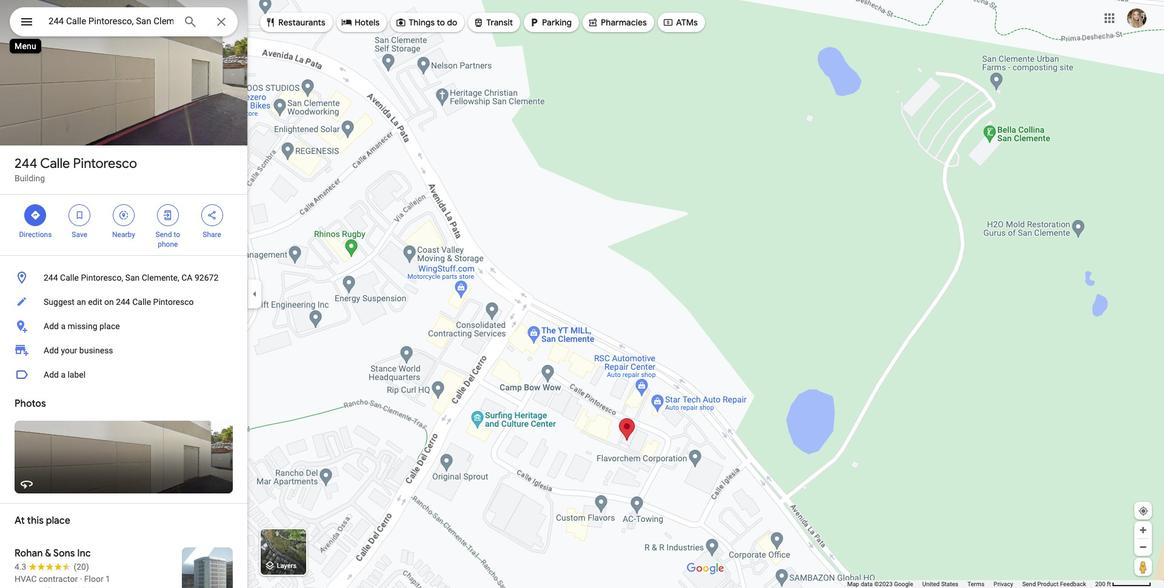 Task type: vqa. For each thing, say whether or not it's contained in the screenshot.
Transit
yes



Task type: locate. For each thing, give the bounding box(es) containing it.
1 vertical spatial 244
[[44, 273, 58, 283]]

hotels
[[355, 17, 380, 28]]

footer inside google maps element
[[847, 580, 1095, 588]]

 search field
[[10, 7, 238, 39]]

2 a from the top
[[61, 370, 65, 380]]

send inside send to phone
[[156, 230, 172, 239]]

2 add from the top
[[44, 346, 59, 355]]

0 vertical spatial pintoresco
[[73, 155, 137, 172]]

at this place
[[15, 515, 70, 527]]

send inside button
[[1022, 581, 1036, 588]]

parking
[[542, 17, 572, 28]]

floor
[[84, 574, 103, 584]]

to
[[437, 17, 445, 28], [174, 230, 180, 239]]

add
[[44, 321, 59, 331], [44, 346, 59, 355], [44, 370, 59, 380]]

place
[[99, 321, 120, 331], [46, 515, 70, 527]]

1 a from the top
[[61, 321, 65, 331]]

200
[[1095, 581, 1106, 588]]

inc
[[77, 548, 91, 560]]

terms
[[968, 581, 985, 588]]

2 vertical spatial 244
[[116, 297, 130, 307]]

transit
[[486, 17, 513, 28]]

add left your
[[44, 346, 59, 355]]

footer containing map data ©2023 google
[[847, 580, 1095, 588]]

send for send product feedback
[[1022, 581, 1036, 588]]

feedback
[[1060, 581, 1086, 588]]

1 vertical spatial add
[[44, 346, 59, 355]]

send up phone
[[156, 230, 172, 239]]

pintoresco up 
[[73, 155, 137, 172]]

244 Calle Pintoresco, San Clemente, CA 92672 field
[[10, 7, 238, 36]]

1 horizontal spatial pintoresco
[[153, 297, 194, 307]]

244 up building
[[15, 155, 37, 172]]

united
[[922, 581, 940, 588]]

pintoresco inside button
[[153, 297, 194, 307]]

ft
[[1107, 581, 1111, 588]]

privacy button
[[994, 580, 1013, 588]]

0 horizontal spatial to
[[174, 230, 180, 239]]

4.3 stars 20 reviews image
[[15, 561, 89, 573]]

244 up suggest
[[44, 273, 58, 283]]

place inside add a missing place button
[[99, 321, 120, 331]]

1 vertical spatial pintoresco
[[153, 297, 194, 307]]

92672
[[195, 273, 218, 283]]

none field inside 244 calle pintoresco, san clemente, ca 92672 field
[[49, 14, 173, 28]]

to left do
[[437, 17, 445, 28]]


[[74, 209, 85, 222]]

3 add from the top
[[44, 370, 59, 380]]

a left label at the bottom of the page
[[61, 370, 65, 380]]

244 for pintoresco,
[[44, 273, 58, 283]]

add inside "link"
[[44, 346, 59, 355]]

0 vertical spatial to
[[437, 17, 445, 28]]

a left the "missing"
[[61, 321, 65, 331]]

2 horizontal spatial 244
[[116, 297, 130, 307]]

add your business
[[44, 346, 113, 355]]

send product feedback button
[[1022, 580, 1086, 588]]


[[473, 16, 484, 29]]

©2023
[[874, 581, 893, 588]]

add your business link
[[0, 338, 247, 363]]

0 horizontal spatial send
[[156, 230, 172, 239]]

on
[[104, 297, 114, 307]]

pintoresco inside 244 calle pintoresco building
[[73, 155, 137, 172]]

rohan & sons inc
[[15, 548, 91, 560]]

rohan
[[15, 548, 43, 560]]

244 for pintoresco
[[15, 155, 37, 172]]

send
[[156, 230, 172, 239], [1022, 581, 1036, 588]]


[[207, 209, 217, 222]]

2 vertical spatial add
[[44, 370, 59, 380]]

send left product at the bottom of the page
[[1022, 581, 1036, 588]]

0 horizontal spatial pintoresco
[[73, 155, 137, 172]]

footer
[[847, 580, 1095, 588]]

0 vertical spatial send
[[156, 230, 172, 239]]

244 right on
[[116, 297, 130, 307]]

restaurants
[[278, 17, 325, 28]]

suggest
[[44, 297, 75, 307]]

0 vertical spatial add
[[44, 321, 59, 331]]

1 add from the top
[[44, 321, 59, 331]]

4.3
[[15, 562, 26, 572]]

to up phone
[[174, 230, 180, 239]]

label
[[68, 370, 86, 380]]

place right this
[[46, 515, 70, 527]]

 hotels
[[341, 16, 380, 29]]

calle up building
[[40, 155, 70, 172]]

(20)
[[74, 562, 89, 572]]

google account: michelle dermenjian  
(michelle.dermenjian@adept.ai) image
[[1127, 8, 1147, 28]]

send product feedback
[[1022, 581, 1086, 588]]

place down on
[[99, 321, 120, 331]]

1 vertical spatial to
[[174, 230, 180, 239]]

add a missing place
[[44, 321, 120, 331]]

things
[[409, 17, 435, 28]]

add a label button
[[0, 363, 247, 387]]

calle inside 244 calle pintoresco building
[[40, 155, 70, 172]]

business
[[79, 346, 113, 355]]

1 vertical spatial place
[[46, 515, 70, 527]]

0 vertical spatial place
[[99, 321, 120, 331]]

data
[[861, 581, 873, 588]]

this
[[27, 515, 44, 527]]

1 horizontal spatial to
[[437, 17, 445, 28]]

map data ©2023 google
[[847, 581, 913, 588]]

photos
[[15, 398, 46, 410]]

calle up suggest
[[60, 273, 79, 283]]


[[663, 16, 674, 29]]

terms button
[[968, 580, 985, 588]]

1 vertical spatial send
[[1022, 581, 1036, 588]]

add for add a label
[[44, 370, 59, 380]]

calle
[[40, 155, 70, 172], [60, 273, 79, 283], [132, 297, 151, 307]]

calle down san
[[132, 297, 151, 307]]

0 vertical spatial 244
[[15, 155, 37, 172]]

&
[[45, 548, 51, 560]]

zoom in image
[[1139, 526, 1148, 535]]

0 vertical spatial calle
[[40, 155, 70, 172]]

0 horizontal spatial 244
[[15, 155, 37, 172]]

None field
[[49, 14, 173, 28]]

0 vertical spatial a
[[61, 321, 65, 331]]

1 horizontal spatial 244
[[44, 273, 58, 283]]

to inside  things to do
[[437, 17, 445, 28]]

1 vertical spatial a
[[61, 370, 65, 380]]

map
[[847, 581, 859, 588]]

1 vertical spatial calle
[[60, 273, 79, 283]]

at
[[15, 515, 25, 527]]

show street view coverage image
[[1135, 558, 1152, 576]]

pintoresco down clemente,
[[153, 297, 194, 307]]

1
[[106, 574, 110, 584]]

a
[[61, 321, 65, 331], [61, 370, 65, 380]]

add left label at the bottom of the page
[[44, 370, 59, 380]]

united states
[[922, 581, 959, 588]]

1 horizontal spatial place
[[99, 321, 120, 331]]

244 inside 244 calle pintoresco building
[[15, 155, 37, 172]]

edit
[[88, 297, 102, 307]]


[[118, 209, 129, 222]]

244
[[15, 155, 37, 172], [44, 273, 58, 283], [116, 297, 130, 307]]

united states button
[[922, 580, 959, 588]]

add down suggest
[[44, 321, 59, 331]]

0 horizontal spatial place
[[46, 515, 70, 527]]

1 horizontal spatial send
[[1022, 581, 1036, 588]]



Task type: describe. For each thing, give the bounding box(es) containing it.
 parking
[[529, 16, 572, 29]]

pintoresco,
[[81, 273, 123, 283]]

sons
[[53, 548, 75, 560]]

building
[[15, 173, 45, 183]]


[[162, 209, 173, 222]]

a for label
[[61, 370, 65, 380]]

244 calle pintoresco building
[[15, 155, 137, 183]]

phone
[[158, 240, 178, 249]]

to inside send to phone
[[174, 230, 180, 239]]


[[30, 209, 41, 222]]


[[529, 16, 540, 29]]

add a missing place button
[[0, 314, 247, 338]]

 pharmacies
[[588, 16, 647, 29]]

nearby
[[112, 230, 135, 239]]

2 vertical spatial calle
[[132, 297, 151, 307]]

a for missing
[[61, 321, 65, 331]]

suggest an edit on 244 calle pintoresco button
[[0, 290, 247, 314]]

do
[[447, 17, 457, 28]]


[[395, 16, 406, 29]]

send to phone
[[156, 230, 180, 249]]

 things to do
[[395, 16, 457, 29]]

244 calle pintoresco, san clemente, ca 92672
[[44, 273, 218, 283]]

·
[[80, 574, 82, 584]]

directions
[[19, 230, 52, 239]]

 button
[[10, 7, 44, 39]]

200 ft button
[[1095, 581, 1151, 588]]

add for add a missing place
[[44, 321, 59, 331]]

244 calle pintoresco main content
[[0, 0, 247, 588]]

hvac contractor · floor 1
[[15, 574, 110, 584]]

missing
[[68, 321, 97, 331]]

add a label
[[44, 370, 86, 380]]

ca
[[181, 273, 193, 283]]

share
[[203, 230, 221, 239]]

states
[[941, 581, 959, 588]]

product
[[1037, 581, 1059, 588]]

actions for 244 calle pintoresco region
[[0, 195, 247, 255]]

contractor
[[39, 574, 78, 584]]

hvac
[[15, 574, 37, 584]]

google
[[894, 581, 913, 588]]

google maps element
[[0, 0, 1164, 588]]

 transit
[[473, 16, 513, 29]]

collapse side panel image
[[248, 287, 261, 301]]

suggest an edit on 244 calle pintoresco
[[44, 297, 194, 307]]

pharmacies
[[601, 17, 647, 28]]

save
[[72, 230, 87, 239]]

your
[[61, 346, 77, 355]]

layers
[[277, 562, 296, 570]]

zoom out image
[[1139, 543, 1148, 552]]

privacy
[[994, 581, 1013, 588]]

show your location image
[[1138, 506, 1149, 517]]


[[265, 16, 276, 29]]

san
[[125, 273, 140, 283]]

an
[[77, 297, 86, 307]]

add for add your business
[[44, 346, 59, 355]]


[[588, 16, 598, 29]]


[[19, 13, 34, 30]]

calle for pintoresco
[[40, 155, 70, 172]]

 restaurants
[[265, 16, 325, 29]]


[[341, 16, 352, 29]]

 atms
[[663, 16, 698, 29]]

clemente,
[[142, 273, 179, 283]]

calle for pintoresco,
[[60, 273, 79, 283]]

200 ft
[[1095, 581, 1111, 588]]

atms
[[676, 17, 698, 28]]

244 calle pintoresco, san clemente, ca 92672 button
[[0, 266, 247, 290]]

send for send to phone
[[156, 230, 172, 239]]



